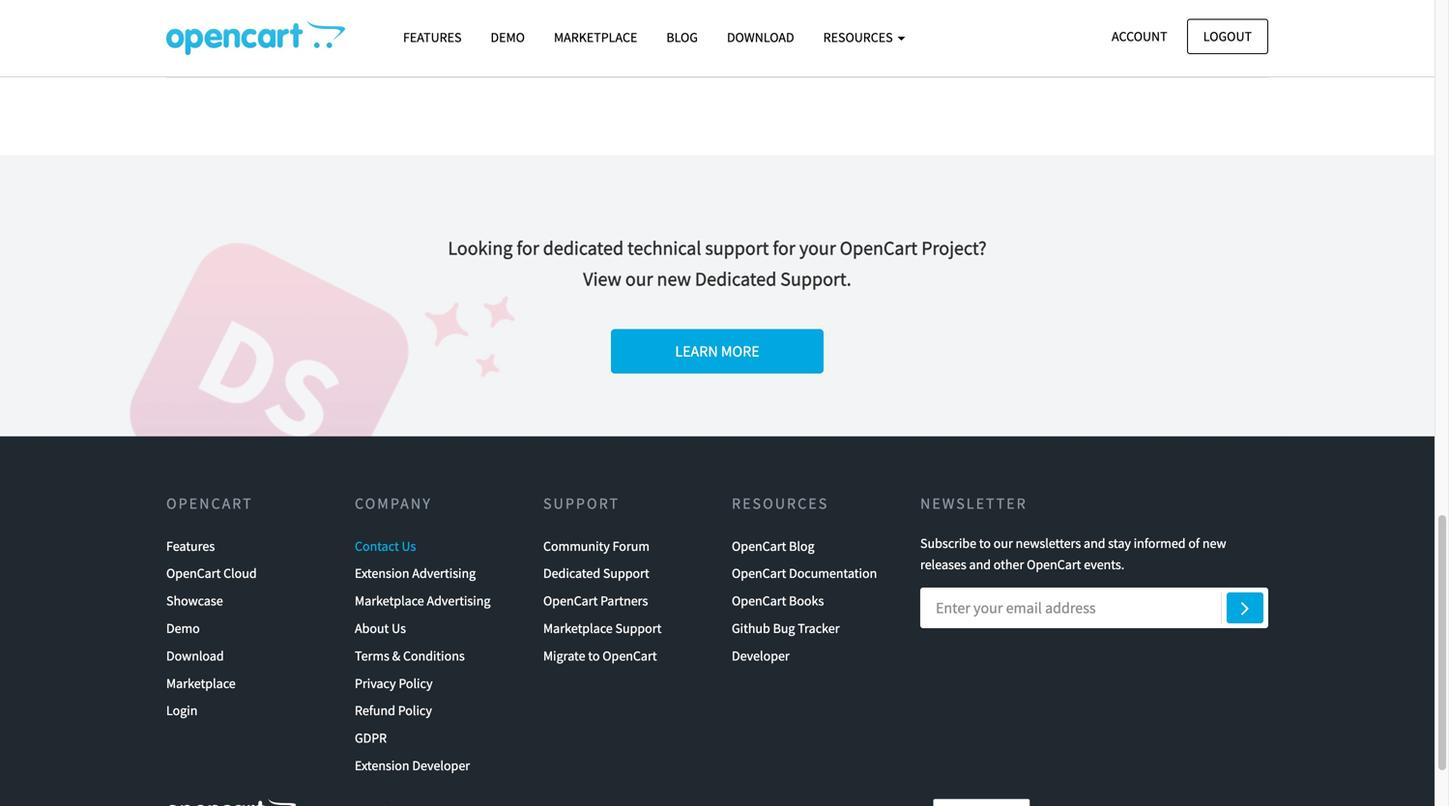 Task type: vqa. For each thing, say whether or not it's contained in the screenshot.
the 'MVC-L architecture' image
no



Task type: describe. For each thing, give the bounding box(es) containing it.
extension for extension developer
[[355, 757, 410, 775]]

to for migrate
[[588, 647, 600, 665]]

refund
[[355, 702, 395, 720]]

angle right image
[[1241, 597, 1250, 620]]

learn more
[[675, 342, 760, 361]]

features for opencart cloud
[[166, 537, 215, 555]]

github bug tracker
[[732, 620, 840, 637]]

marketplace support link
[[543, 615, 662, 642]]

login link
[[166, 697, 198, 725]]

dedicated support link
[[543, 560, 650, 588]]

terms & conditions
[[355, 647, 465, 665]]

0 horizontal spatial demo link
[[166, 615, 200, 642]]

marketplace up the login
[[166, 675, 236, 692]]

forum
[[613, 537, 650, 555]]

opencart - advertising image
[[166, 20, 345, 55]]

support for dedicated
[[603, 565, 650, 582]]

dedicated
[[543, 236, 624, 260]]

extension advertising link
[[355, 560, 476, 588]]

opencart blog link
[[732, 533, 815, 560]]

of
[[1189, 535, 1200, 552]]

0 vertical spatial resources
[[824, 29, 896, 46]]

download for blog
[[727, 29, 795, 46]]

hong
[[182, 43, 217, 62]]

opencart for opencart cloud
[[166, 565, 221, 582]]

0996
[[800, 40, 831, 60]]

support
[[705, 236, 769, 260]]

support.
[[781, 267, 852, 291]]

developer link
[[732, 642, 790, 670]]

download link for demo
[[166, 642, 224, 670]]

migrate
[[543, 647, 586, 665]]

1 vertical spatial developer
[[412, 757, 470, 775]]

showcase
[[166, 592, 223, 610]]

gdpr link
[[355, 725, 387, 752]]

mun,
[[217, 18, 249, 37]]

features for demo
[[403, 29, 462, 46]]

+852
[[732, 40, 763, 60]]

download link for blog
[[713, 20, 809, 54]]

bug
[[773, 620, 795, 637]]

resources link
[[809, 20, 920, 54]]

0 horizontal spatial and
[[969, 556, 991, 574]]

events.
[[1084, 556, 1125, 574]]

opencart inside looking for dedicated technical support for your opencart project? view our new dedicated support.
[[840, 236, 918, 260]]

opencart cloud link
[[166, 560, 257, 588]]

facebook marketing partner image
[[934, 799, 1030, 807]]

cloud
[[223, 565, 257, 582]]

community forum
[[543, 537, 650, 555]]

migrate to opencart link
[[543, 642, 657, 670]]

partners
[[601, 592, 648, 610]]

opencart books
[[732, 592, 824, 610]]

1 horizontal spatial blog
[[789, 537, 815, 555]]

opencart for opencart partners
[[543, 592, 598, 610]]

0 vertical spatial support
[[543, 494, 620, 514]]

dedicated inside looking for dedicated technical support for your opencart project? view our new dedicated support.
[[695, 267, 777, 291]]

community
[[543, 537, 610, 555]]

extension advertising
[[355, 565, 476, 582]]

marketplace advertising link
[[355, 588, 491, 615]]

login
[[166, 702, 198, 720]]

marketplace left the blog link
[[554, 29, 638, 46]]

opencart inside subscribe to our newsletters and stay informed of new releases and other opencart events.
[[1027, 556, 1082, 574]]

us for contact us
[[402, 537, 416, 555]]

0 horizontal spatial blog
[[667, 29, 698, 46]]

about us
[[355, 620, 406, 637]]

advertising for extension advertising
[[412, 565, 476, 582]]

to for subscribe
[[979, 535, 991, 552]]

opencart for opencart
[[166, 494, 253, 514]]

terms & conditions link
[[355, 642, 465, 670]]

books
[[789, 592, 824, 610]]

opencart documentation
[[732, 565, 877, 582]]

terms
[[355, 647, 390, 665]]

subscribe to our newsletters and stay informed of new releases and other opencart events.
[[921, 535, 1227, 574]]

marketplace up the about us
[[355, 592, 424, 610]]

contact
[[355, 537, 399, 555]]

other
[[994, 556, 1024, 574]]

kong
[[220, 43, 253, 62]]

our inside looking for dedicated technical support for your opencart project? view our new dedicated support.
[[626, 267, 653, 291]]

your
[[800, 236, 836, 260]]

opencart for opencart blog
[[732, 537, 787, 555]]

us for about us
[[392, 620, 406, 637]]

showcase link
[[166, 588, 223, 615]]

technical
[[628, 236, 702, 260]]

company
[[355, 494, 432, 514]]

account
[[1112, 28, 1168, 45]]

refund policy
[[355, 702, 432, 720]]

gdpr
[[355, 730, 387, 747]]

refund policy link
[[355, 697, 432, 725]]

learn more link
[[611, 329, 824, 374]]

2 for from the left
[[773, 236, 796, 260]]

looking for dedicated technical support for your opencart project? view our new dedicated support.
[[448, 236, 987, 291]]

&
[[392, 647, 401, 665]]

features link for opencart cloud
[[166, 533, 215, 560]]

opencart down marketplace support 'link' at the left bottom of page
[[603, 647, 657, 665]]

looking
[[448, 236, 513, 260]]

account link
[[1096, 19, 1184, 54]]

contact us
[[355, 537, 416, 555]]

logout
[[1204, 28, 1252, 45]]

opencart for opencart books
[[732, 592, 787, 610]]

our inside subscribe to our newsletters and stay informed of new releases and other opencart events.
[[994, 535, 1013, 552]]

tracker
[[798, 620, 840, 637]]

migrate to opencart
[[543, 647, 657, 665]]

2499
[[766, 40, 797, 60]]

opencart books link
[[732, 588, 824, 615]]

view
[[583, 267, 622, 291]]



Task type: locate. For each thing, give the bounding box(es) containing it.
extension developer
[[355, 757, 470, 775]]

dedicated down support
[[695, 267, 777, 291]]

blog up opencart documentation
[[789, 537, 815, 555]]

opencart for opencart documentation
[[732, 565, 787, 582]]

features link
[[389, 20, 476, 54], [166, 533, 215, 560]]

advertising
[[412, 565, 476, 582], [427, 592, 491, 610]]

opencart up showcase
[[166, 565, 221, 582]]

1 vertical spatial download link
[[166, 642, 224, 670]]

extension for extension advertising
[[355, 565, 410, 582]]

2 vertical spatial support
[[616, 620, 662, 637]]

1 for from the left
[[517, 236, 539, 260]]

1 horizontal spatial our
[[994, 535, 1013, 552]]

1 vertical spatial features link
[[166, 533, 215, 560]]

0 horizontal spatial for
[[517, 236, 539, 260]]

logout link
[[1187, 19, 1269, 54]]

and
[[1084, 535, 1106, 552], [969, 556, 991, 574]]

0 vertical spatial policy
[[399, 675, 433, 692]]

new down technical
[[657, 267, 691, 291]]

newsletter
[[921, 494, 1028, 514]]

0 horizontal spatial our
[[626, 267, 653, 291]]

and left other at the right of the page
[[969, 556, 991, 574]]

0 vertical spatial features link
[[389, 20, 476, 54]]

resources up the opencart blog
[[732, 494, 829, 514]]

opencart up github
[[732, 592, 787, 610]]

1 vertical spatial features
[[166, 537, 215, 555]]

releases
[[921, 556, 967, 574]]

download left 0996
[[727, 29, 795, 46]]

demo for 'demo' link to the left
[[166, 620, 200, 637]]

marketplace up migrate
[[543, 620, 613, 637]]

1 horizontal spatial dedicated
[[695, 267, 777, 291]]

1 horizontal spatial features
[[403, 29, 462, 46]]

1 horizontal spatial demo link
[[476, 20, 540, 54]]

marketplace inside 'link'
[[543, 620, 613, 637]]

0 vertical spatial blog
[[667, 29, 698, 46]]

0 vertical spatial demo
[[491, 29, 525, 46]]

extension
[[355, 565, 410, 582], [355, 757, 410, 775]]

tuen mun, hong kong
[[182, 18, 253, 62]]

tuen
[[182, 18, 214, 37]]

opencart documentation link
[[732, 560, 877, 588]]

opencart cloud
[[166, 565, 257, 582]]

0 horizontal spatial developer
[[412, 757, 470, 775]]

0 vertical spatial new
[[657, 267, 691, 291]]

blog link
[[652, 20, 713, 54]]

0 vertical spatial marketplace link
[[540, 20, 652, 54]]

our
[[626, 267, 653, 291], [994, 535, 1013, 552]]

1 horizontal spatial developer
[[732, 647, 790, 665]]

extension down gdpr link
[[355, 757, 410, 775]]

advertising up marketplace advertising
[[412, 565, 476, 582]]

our right 'view'
[[626, 267, 653, 291]]

0 vertical spatial features
[[403, 29, 462, 46]]

extension developer link
[[355, 752, 470, 780]]

dedicated support
[[543, 565, 650, 582]]

1 vertical spatial us
[[392, 620, 406, 637]]

for left your
[[773, 236, 796, 260]]

1 horizontal spatial features link
[[389, 20, 476, 54]]

1 horizontal spatial to
[[979, 535, 991, 552]]

0 vertical spatial extension
[[355, 565, 410, 582]]

1 vertical spatial policy
[[398, 702, 432, 720]]

0 horizontal spatial features link
[[166, 533, 215, 560]]

1 vertical spatial demo link
[[166, 615, 200, 642]]

download down showcase link
[[166, 647, 224, 665]]

us right 'about'
[[392, 620, 406, 637]]

conditions
[[403, 647, 465, 665]]

1 vertical spatial marketplace link
[[166, 670, 236, 697]]

0 horizontal spatial marketplace link
[[166, 670, 236, 697]]

opencart right your
[[840, 236, 918, 260]]

1 horizontal spatial new
[[1203, 535, 1227, 552]]

demo
[[491, 29, 525, 46], [166, 620, 200, 637]]

for right looking
[[517, 236, 539, 260]]

opencart down dedicated support link
[[543, 592, 598, 610]]

resources right 2499
[[824, 29, 896, 46]]

documentation
[[789, 565, 877, 582]]

1 vertical spatial support
[[603, 565, 650, 582]]

0 vertical spatial us
[[402, 537, 416, 555]]

new
[[657, 267, 691, 291], [1203, 535, 1227, 552]]

1 horizontal spatial download link
[[713, 20, 809, 54]]

new inside subscribe to our newsletters and stay informed of new releases and other opencart events.
[[1203, 535, 1227, 552]]

download
[[727, 29, 795, 46], [166, 647, 224, 665]]

community forum link
[[543, 533, 650, 560]]

policy down the terms & conditions link
[[399, 675, 433, 692]]

features
[[403, 29, 462, 46], [166, 537, 215, 555]]

1 vertical spatial our
[[994, 535, 1013, 552]]

us
[[402, 537, 416, 555], [392, 620, 406, 637]]

1 vertical spatial demo
[[166, 620, 200, 637]]

1 vertical spatial new
[[1203, 535, 1227, 552]]

stay
[[1109, 535, 1131, 552]]

download for demo
[[166, 647, 224, 665]]

about us link
[[355, 615, 406, 642]]

1 vertical spatial blog
[[789, 537, 815, 555]]

support up community
[[543, 494, 620, 514]]

more
[[721, 342, 760, 361]]

for
[[517, 236, 539, 260], [773, 236, 796, 260]]

to right subscribe at the bottom right
[[979, 535, 991, 552]]

1 vertical spatial resources
[[732, 494, 829, 514]]

support for marketplace
[[616, 620, 662, 637]]

0 horizontal spatial to
[[588, 647, 600, 665]]

0 horizontal spatial download link
[[166, 642, 224, 670]]

informed
[[1134, 535, 1186, 552]]

dedicated down community
[[543, 565, 601, 582]]

project?
[[922, 236, 987, 260]]

developer
[[732, 647, 790, 665], [412, 757, 470, 775]]

advertising for marketplace advertising
[[427, 592, 491, 610]]

Enter your email address text field
[[921, 588, 1269, 629]]

github
[[732, 620, 771, 637]]

new inside looking for dedicated technical support for your opencart project? view our new dedicated support.
[[657, 267, 691, 291]]

to inside migrate to opencart link
[[588, 647, 600, 665]]

0 horizontal spatial demo
[[166, 620, 200, 637]]

demo for the right 'demo' link
[[491, 29, 525, 46]]

opencart
[[840, 236, 918, 260], [166, 494, 253, 514], [732, 537, 787, 555], [1027, 556, 1082, 574], [166, 565, 221, 582], [732, 565, 787, 582], [543, 592, 598, 610], [732, 592, 787, 610], [603, 647, 657, 665]]

0 vertical spatial developer
[[732, 647, 790, 665]]

0 horizontal spatial download
[[166, 647, 224, 665]]

policy down privacy policy link
[[398, 702, 432, 720]]

marketplace advertising
[[355, 592, 491, 610]]

1 vertical spatial download
[[166, 647, 224, 665]]

privacy
[[355, 675, 396, 692]]

1 horizontal spatial and
[[1084, 535, 1106, 552]]

our up other at the right of the page
[[994, 535, 1013, 552]]

developer down github
[[732, 647, 790, 665]]

privacy policy
[[355, 675, 433, 692]]

0 vertical spatial dedicated
[[695, 267, 777, 291]]

0 vertical spatial and
[[1084, 535, 1106, 552]]

advertising down "extension advertising" link
[[427, 592, 491, 610]]

github bug tracker link
[[732, 615, 840, 642]]

0 vertical spatial advertising
[[412, 565, 476, 582]]

download link
[[713, 20, 809, 54], [166, 642, 224, 670]]

opencart image
[[166, 799, 296, 807]]

opencart down opencart blog link
[[732, 565, 787, 582]]

0 vertical spatial demo link
[[476, 20, 540, 54]]

1 extension from the top
[[355, 565, 410, 582]]

extension down contact us link
[[355, 565, 410, 582]]

1 vertical spatial and
[[969, 556, 991, 574]]

advertising inside marketplace advertising link
[[427, 592, 491, 610]]

0 vertical spatial our
[[626, 267, 653, 291]]

new right the 'of'
[[1203, 535, 1227, 552]]

blog left +852
[[667, 29, 698, 46]]

to down marketplace support 'link' at the left bottom of page
[[588, 647, 600, 665]]

1 horizontal spatial demo
[[491, 29, 525, 46]]

1 vertical spatial to
[[588, 647, 600, 665]]

0 horizontal spatial dedicated
[[543, 565, 601, 582]]

0 vertical spatial download link
[[713, 20, 809, 54]]

privacy policy link
[[355, 670, 433, 697]]

developer down the refund policy link
[[412, 757, 470, 775]]

2 extension from the top
[[355, 757, 410, 775]]

and up events.
[[1084, 535, 1106, 552]]

demo link
[[476, 20, 540, 54], [166, 615, 200, 642]]

opencart down the newsletters
[[1027, 556, 1082, 574]]

1 vertical spatial advertising
[[427, 592, 491, 610]]

opencart partners
[[543, 592, 648, 610]]

0 horizontal spatial new
[[657, 267, 691, 291]]

features link for demo
[[389, 20, 476, 54]]

1 vertical spatial extension
[[355, 757, 410, 775]]

policy
[[399, 675, 433, 692], [398, 702, 432, 720]]

dedicated
[[695, 267, 777, 291], [543, 565, 601, 582]]

0 vertical spatial download
[[727, 29, 795, 46]]

subscribe
[[921, 535, 977, 552]]

contact us link
[[355, 533, 416, 560]]

support inside 'link'
[[616, 620, 662, 637]]

1 vertical spatial dedicated
[[543, 565, 601, 582]]

to inside subscribe to our newsletters and stay informed of new releases and other opencart events.
[[979, 535, 991, 552]]

us up extension advertising
[[402, 537, 416, 555]]

marketplace support
[[543, 620, 662, 637]]

+852 2499 0996
[[732, 40, 831, 60]]

0 vertical spatial to
[[979, 535, 991, 552]]

policy for refund policy
[[398, 702, 432, 720]]

advertising inside "extension advertising" link
[[412, 565, 476, 582]]

support down partners
[[616, 620, 662, 637]]

opencart blog
[[732, 537, 815, 555]]

0 horizontal spatial features
[[166, 537, 215, 555]]

learn
[[675, 342, 718, 361]]

about
[[355, 620, 389, 637]]

1 horizontal spatial marketplace link
[[540, 20, 652, 54]]

support up partners
[[603, 565, 650, 582]]

1 horizontal spatial download
[[727, 29, 795, 46]]

policy for privacy policy
[[399, 675, 433, 692]]

opencart up opencart documentation
[[732, 537, 787, 555]]

newsletters
[[1016, 535, 1081, 552]]

1 horizontal spatial for
[[773, 236, 796, 260]]

opencart partners link
[[543, 588, 648, 615]]

opencart up opencart cloud
[[166, 494, 253, 514]]



